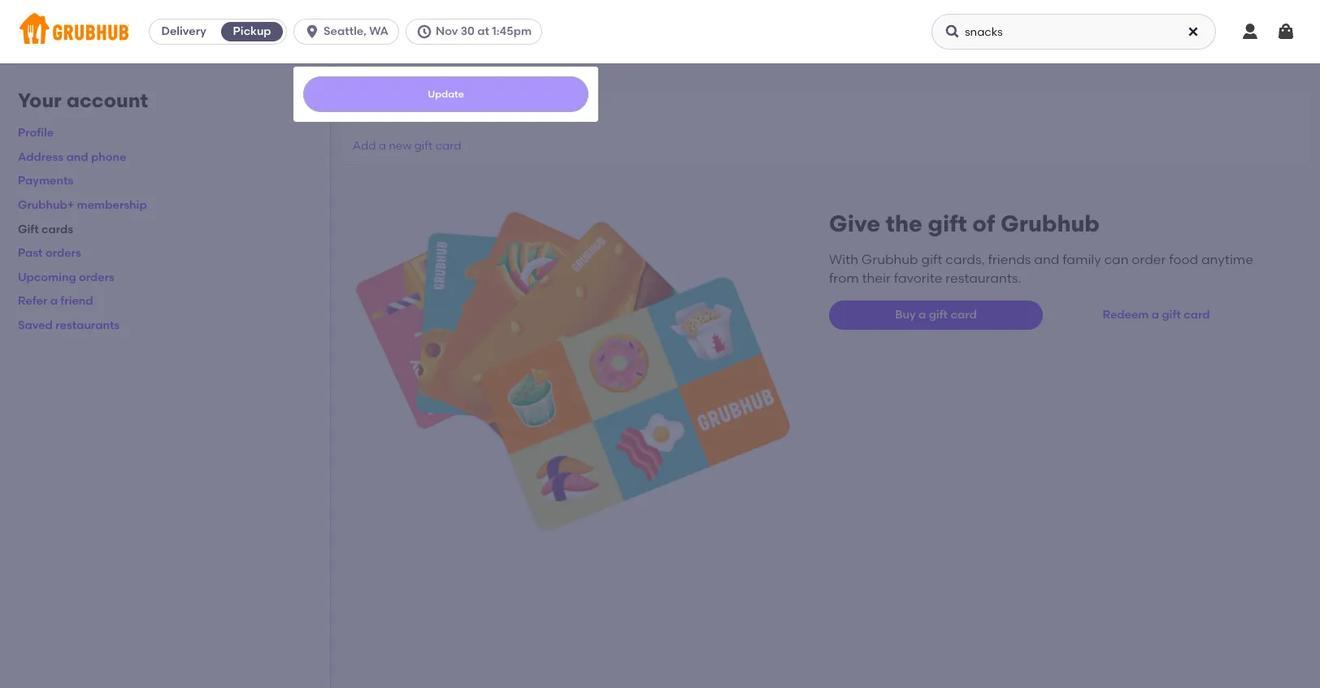 Task type: describe. For each thing, give the bounding box(es) containing it.
refer a friend link
[[18, 295, 93, 308]]

account
[[66, 89, 148, 112]]

a for refer
[[50, 295, 58, 308]]

total gift card balance: $0.00
[[353, 102, 573, 121]]

gift for buy a gift card
[[929, 308, 948, 322]]

gift
[[18, 222, 39, 236]]

gift for redeem a gift card
[[1162, 308, 1181, 322]]

buy a gift card link
[[829, 301, 1043, 330]]

update button
[[303, 76, 589, 112]]

gift up add a new gift card
[[394, 102, 420, 121]]

add
[[353, 139, 376, 153]]

profile link
[[18, 126, 54, 140]]

their
[[862, 270, 891, 286]]

membership
[[77, 198, 147, 212]]

friend
[[60, 295, 93, 308]]

refer a friend
[[18, 295, 93, 308]]

nov 30 at 1:45pm
[[436, 24, 532, 38]]

phone
[[91, 150, 126, 164]]

1 horizontal spatial svg image
[[945, 24, 961, 40]]

gift cards link
[[18, 222, 73, 236]]

payments link
[[18, 174, 73, 188]]

give the gift of grubhub
[[829, 210, 1100, 238]]

seattle, wa
[[324, 24, 389, 38]]

card down total gift card balance: $0.00
[[435, 139, 461, 153]]

past orders link
[[18, 246, 81, 260]]

upcoming orders
[[18, 271, 115, 284]]

a for buy
[[919, 308, 926, 322]]

wa
[[369, 24, 389, 38]]

food
[[1169, 252, 1198, 268]]

card down update
[[423, 102, 459, 121]]

grubhub+ membership link
[[18, 198, 147, 212]]

orders for past orders
[[45, 246, 81, 260]]

30
[[461, 24, 475, 38]]

svg image inside nov 30 at 1:45pm button
[[416, 24, 432, 40]]

buy
[[895, 308, 916, 322]]

a for add
[[379, 139, 386, 153]]

pickup button
[[218, 19, 286, 45]]

nov
[[436, 24, 458, 38]]

past
[[18, 246, 43, 260]]

address and phone
[[18, 150, 126, 164]]

balance:
[[462, 102, 528, 121]]

0 vertical spatial grubhub
[[1001, 210, 1100, 238]]

refer
[[18, 295, 47, 308]]

at
[[477, 24, 489, 38]]

seattle,
[[324, 24, 367, 38]]

with grubhub gift cards, friends and family can order food anytime from their favorite restaurants.
[[829, 252, 1254, 286]]



Task type: locate. For each thing, give the bounding box(es) containing it.
from
[[829, 270, 859, 286]]

nov 30 at 1:45pm button
[[406, 19, 549, 45]]

saved restaurants
[[18, 319, 120, 332]]

gift
[[394, 102, 420, 121], [414, 139, 433, 153], [928, 210, 967, 238], [922, 252, 943, 268], [929, 308, 948, 322], [1162, 308, 1181, 322]]

pickup
[[233, 24, 271, 38]]

gift right the new
[[414, 139, 433, 153]]

past orders
[[18, 246, 81, 260]]

card
[[423, 102, 459, 121], [435, 139, 461, 153], [951, 308, 977, 322], [1184, 308, 1210, 322]]

delivery button
[[150, 19, 218, 45]]

upcoming
[[18, 271, 76, 284]]

redeem a gift card
[[1103, 308, 1210, 322]]

0 horizontal spatial svg image
[[304, 24, 320, 40]]

gift inside with grubhub gift cards, friends and family can order food anytime from their favorite restaurants.
[[922, 252, 943, 268]]

0 vertical spatial and
[[66, 150, 88, 164]]

a left the new
[[379, 139, 386, 153]]

cards,
[[946, 252, 985, 268]]

card inside button
[[1184, 308, 1210, 322]]

restaurants
[[55, 319, 120, 332]]

1 vertical spatial grubhub
[[862, 252, 918, 268]]

and
[[66, 150, 88, 164], [1034, 252, 1060, 268]]

buy a gift card
[[895, 308, 977, 322]]

with
[[829, 252, 859, 268]]

gift inside buy a gift card link
[[929, 308, 948, 322]]

address and phone link
[[18, 150, 126, 164]]

gift card image
[[356, 210, 790, 534]]

1 horizontal spatial grubhub
[[1001, 210, 1100, 238]]

your account
[[18, 89, 148, 112]]

a
[[379, 139, 386, 153], [50, 295, 58, 308], [919, 308, 926, 322], [1152, 308, 1159, 322]]

gift left 'of' on the right of page
[[928, 210, 967, 238]]

redeem
[[1103, 308, 1149, 322]]

saved restaurants link
[[18, 319, 120, 332]]

card down "food"
[[1184, 308, 1210, 322]]

svg image
[[416, 24, 432, 40], [1187, 25, 1200, 38]]

svg image inside seattle, wa button
[[304, 24, 320, 40]]

orders
[[45, 246, 81, 260], [79, 271, 115, 284]]

1 horizontal spatial and
[[1034, 252, 1060, 268]]

payments
[[18, 174, 73, 188]]

gift inside redeem a gift card button
[[1162, 308, 1181, 322]]

grubhub+ membership
[[18, 198, 147, 212]]

main navigation navigation
[[0, 0, 1320, 689]]

orders up upcoming orders
[[45, 246, 81, 260]]

a inside button
[[1152, 308, 1159, 322]]

orders for upcoming orders
[[79, 271, 115, 284]]

delivery
[[161, 24, 206, 38]]

gift cards
[[18, 222, 73, 236]]

and left family
[[1034, 252, 1060, 268]]

0 vertical spatial orders
[[45, 246, 81, 260]]

add a new gift card
[[353, 139, 461, 153]]

family
[[1063, 252, 1101, 268]]

0 horizontal spatial svg image
[[416, 24, 432, 40]]

seattle, wa button
[[294, 19, 406, 45]]

can
[[1104, 252, 1129, 268]]

1 horizontal spatial svg image
[[1187, 25, 1200, 38]]

$0.00
[[531, 102, 573, 121]]

give
[[829, 210, 881, 238]]

and inside with grubhub gift cards, friends and family can order food anytime from their favorite restaurants.
[[1034, 252, 1060, 268]]

cards
[[41, 222, 73, 236]]

address
[[18, 150, 64, 164]]

gift for give the gift of grubhub
[[928, 210, 967, 238]]

a for redeem
[[1152, 308, 1159, 322]]

friends
[[988, 252, 1031, 268]]

profile
[[18, 126, 54, 140]]

gift for with grubhub gift cards, friends and family can order food anytime from their favorite restaurants.
[[922, 252, 943, 268]]

grubhub up their
[[862, 252, 918, 268]]

new
[[389, 139, 412, 153]]

gift right redeem
[[1162, 308, 1181, 322]]

upcoming orders link
[[18, 271, 115, 284]]

1 vertical spatial and
[[1034, 252, 1060, 268]]

card down "restaurants."
[[951, 308, 977, 322]]

the
[[886, 210, 923, 238]]

grubhub+
[[18, 198, 74, 212]]

favorite
[[894, 270, 943, 286]]

saved
[[18, 319, 53, 332]]

order
[[1132, 252, 1166, 268]]

grubhub up with grubhub gift cards, friends and family can order food anytime from their favorite restaurants.
[[1001, 210, 1100, 238]]

restaurants.
[[946, 270, 1021, 286]]

svg image
[[1276, 22, 1296, 41], [304, 24, 320, 40], [945, 24, 961, 40]]

grubhub
[[1001, 210, 1100, 238], [862, 252, 918, 268]]

gift right buy
[[929, 308, 948, 322]]

0 horizontal spatial grubhub
[[862, 252, 918, 268]]

total
[[353, 102, 390, 121]]

your
[[18, 89, 62, 112]]

2 horizontal spatial svg image
[[1276, 22, 1296, 41]]

grubhub inside with grubhub gift cards, friends and family can order food anytime from their favorite restaurants.
[[862, 252, 918, 268]]

redeem a gift card button
[[1096, 301, 1217, 330]]

a right buy
[[919, 308, 926, 322]]

of
[[973, 210, 995, 238]]

a right refer
[[50, 295, 58, 308]]

a right redeem
[[1152, 308, 1159, 322]]

and left phone
[[66, 150, 88, 164]]

0 horizontal spatial and
[[66, 150, 88, 164]]

1:45pm
[[492, 24, 532, 38]]

update
[[428, 89, 464, 100]]

orders up friend
[[79, 271, 115, 284]]

anytime
[[1202, 252, 1254, 268]]

gift up favorite
[[922, 252, 943, 268]]

1 vertical spatial orders
[[79, 271, 115, 284]]



Task type: vqa. For each thing, say whether or not it's contained in the screenshot.
left "and"
yes



